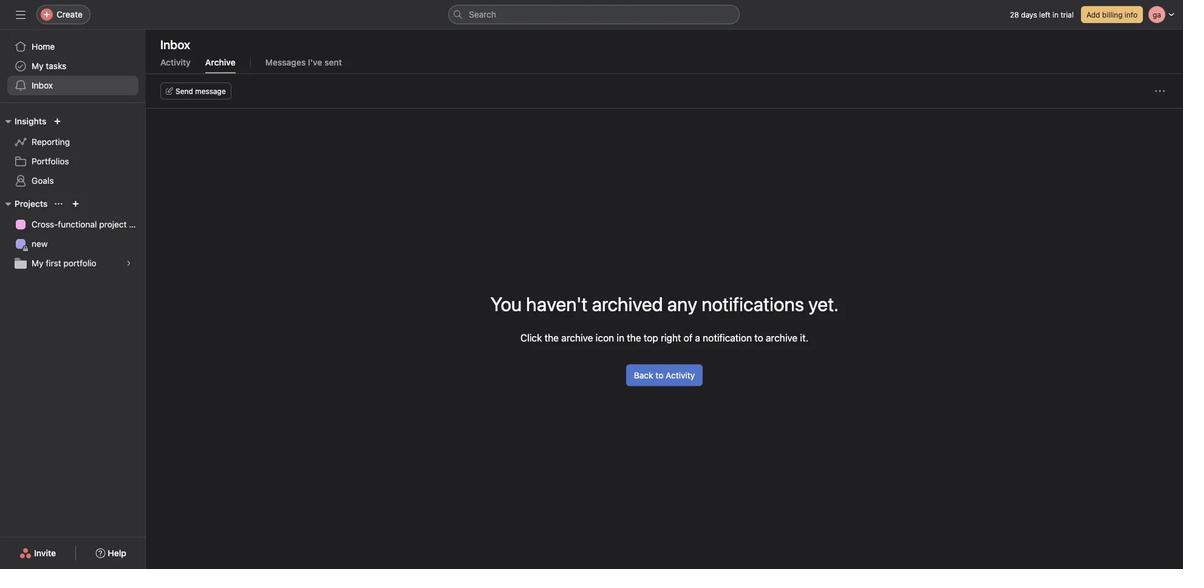 Task type: locate. For each thing, give the bounding box(es) containing it.
invite button
[[12, 543, 64, 565]]

search list box
[[448, 5, 740, 24]]

archive link
[[205, 57, 236, 73]]

to right notification
[[755, 332, 763, 344]]

0 horizontal spatial inbox
[[32, 80, 53, 91]]

my tasks
[[32, 61, 66, 71]]

1 horizontal spatial the
[[627, 332, 641, 344]]

invite
[[34, 549, 56, 559]]

in right icon
[[617, 332, 624, 344]]

you
[[490, 292, 522, 316]]

it.
[[800, 332, 808, 344]]

1 vertical spatial inbox
[[32, 80, 53, 91]]

new image
[[54, 118, 61, 125]]

send
[[176, 87, 193, 95]]

0 vertical spatial activity
[[160, 57, 191, 67]]

to inside button
[[656, 371, 663, 381]]

home link
[[7, 37, 138, 56]]

click the archive icon in the top right of a notification to archive it.
[[520, 332, 808, 344]]

0 horizontal spatial activity
[[160, 57, 191, 67]]

1 vertical spatial in
[[617, 332, 624, 344]]

1 vertical spatial my
[[32, 258, 43, 268]]

days
[[1021, 10, 1037, 19]]

my for my tasks
[[32, 61, 43, 71]]

help
[[108, 549, 126, 559]]

left
[[1039, 10, 1051, 19]]

activity
[[160, 57, 191, 67], [666, 371, 695, 381]]

the left top
[[627, 332, 641, 344]]

1 vertical spatial activity
[[666, 371, 695, 381]]

inbox inside global element
[[32, 80, 53, 91]]

archive
[[561, 332, 593, 344], [766, 332, 798, 344]]

my inside global element
[[32, 61, 43, 71]]

plan
[[129, 220, 146, 230]]

archived
[[592, 292, 663, 316]]

insights
[[15, 116, 46, 126]]

0 horizontal spatial in
[[617, 332, 624, 344]]

1 archive from the left
[[561, 332, 593, 344]]

send message button
[[160, 83, 231, 100]]

my inside projects element
[[32, 258, 43, 268]]

messages i've sent link
[[265, 57, 342, 73]]

cross-
[[32, 220, 58, 230]]

0 horizontal spatial to
[[656, 371, 663, 381]]

2 the from the left
[[627, 332, 641, 344]]

my first portfolio
[[32, 258, 96, 268]]

28
[[1010, 10, 1019, 19]]

1 my from the top
[[32, 61, 43, 71]]

right
[[661, 332, 681, 344]]

my left the first
[[32, 258, 43, 268]]

billing
[[1102, 10, 1123, 19]]

functional
[[58, 220, 97, 230]]

to
[[755, 332, 763, 344], [656, 371, 663, 381]]

goals link
[[7, 171, 138, 191]]

0 vertical spatial in
[[1053, 10, 1059, 19]]

1 horizontal spatial inbox
[[160, 37, 190, 51]]

portfolios link
[[7, 152, 138, 171]]

archive left icon
[[561, 332, 593, 344]]

insights button
[[0, 114, 46, 129]]

my for my first portfolio
[[32, 258, 43, 268]]

cross-functional project plan
[[32, 220, 146, 230]]

back to activity
[[634, 371, 695, 381]]

reporting
[[32, 137, 70, 147]]

add billing info button
[[1081, 6, 1143, 23]]

haven't
[[526, 292, 588, 316]]

0 horizontal spatial archive
[[561, 332, 593, 344]]

1 horizontal spatial to
[[755, 332, 763, 344]]

0 vertical spatial my
[[32, 61, 43, 71]]

28 days left in trial
[[1010, 10, 1074, 19]]

1 horizontal spatial archive
[[766, 332, 798, 344]]

the right click
[[545, 332, 559, 344]]

my left the tasks
[[32, 61, 43, 71]]

activity link
[[160, 57, 191, 73]]

projects
[[15, 199, 48, 209]]

0 vertical spatial inbox
[[160, 37, 190, 51]]

to right 'back'
[[656, 371, 663, 381]]

search button
[[448, 5, 740, 24]]

inbox down my tasks
[[32, 80, 53, 91]]

my
[[32, 61, 43, 71], [32, 258, 43, 268]]

in right left
[[1053, 10, 1059, 19]]

2 my from the top
[[32, 258, 43, 268]]

activity up the send
[[160, 57, 191, 67]]

add
[[1087, 10, 1100, 19]]

the
[[545, 332, 559, 344], [627, 332, 641, 344]]

more actions image
[[1155, 86, 1165, 96]]

inbox
[[160, 37, 190, 51], [32, 80, 53, 91]]

0 vertical spatial to
[[755, 332, 763, 344]]

1 vertical spatial to
[[656, 371, 663, 381]]

inbox up activity link
[[160, 37, 190, 51]]

of
[[684, 332, 693, 344]]

in
[[1053, 10, 1059, 19], [617, 332, 624, 344]]

reporting link
[[7, 132, 138, 152]]

my tasks link
[[7, 56, 138, 76]]

activity right 'back'
[[666, 371, 695, 381]]

1 horizontal spatial activity
[[666, 371, 695, 381]]

click
[[520, 332, 542, 344]]

add billing info
[[1087, 10, 1138, 19]]

1 the from the left
[[545, 332, 559, 344]]

create
[[56, 9, 83, 19]]

0 horizontal spatial the
[[545, 332, 559, 344]]

archive left it.
[[766, 332, 798, 344]]



Task type: vqa. For each thing, say whether or not it's contained in the screenshot.
leftmost archive
yes



Task type: describe. For each thing, give the bounding box(es) containing it.
you haven't archived any notifications yet.
[[490, 292, 839, 316]]

sent
[[324, 57, 342, 67]]

goals
[[32, 176, 54, 186]]

global element
[[0, 30, 146, 103]]

new project or portfolio image
[[72, 200, 79, 208]]

messages
[[265, 57, 306, 67]]

i've
[[308, 57, 322, 67]]

activity inside button
[[666, 371, 695, 381]]

first
[[46, 258, 61, 268]]

icon
[[596, 332, 614, 344]]

top
[[644, 332, 658, 344]]

project
[[99, 220, 127, 230]]

inbox link
[[7, 76, 138, 95]]

my first portfolio link
[[7, 254, 138, 273]]

home
[[32, 42, 55, 52]]

portfolio
[[63, 258, 96, 268]]

back
[[634, 371, 653, 381]]

trial
[[1061, 10, 1074, 19]]

create button
[[36, 5, 90, 24]]

back to activity button
[[626, 365, 703, 387]]

2 archive from the left
[[766, 332, 798, 344]]

notifications yet.
[[702, 292, 839, 316]]

send message
[[176, 87, 226, 95]]

notification
[[703, 332, 752, 344]]

tasks
[[46, 61, 66, 71]]

insights element
[[0, 111, 146, 193]]

messages i've sent
[[265, 57, 342, 67]]

message
[[195, 87, 226, 95]]

cross-functional project plan link
[[7, 215, 146, 234]]

info
[[1125, 10, 1138, 19]]

help button
[[88, 543, 134, 565]]

projects element
[[0, 193, 146, 276]]

new
[[32, 239, 48, 249]]

portfolios
[[32, 156, 69, 166]]

show options, current sort, top image
[[55, 200, 62, 208]]

1 horizontal spatial in
[[1053, 10, 1059, 19]]

any
[[667, 292, 698, 316]]

see details, my first portfolio image
[[125, 260, 132, 267]]

search
[[469, 9, 496, 19]]

a
[[695, 332, 700, 344]]

new link
[[7, 234, 138, 254]]

archive
[[205, 57, 236, 67]]

projects button
[[0, 197, 48, 211]]

hide sidebar image
[[16, 10, 26, 19]]



